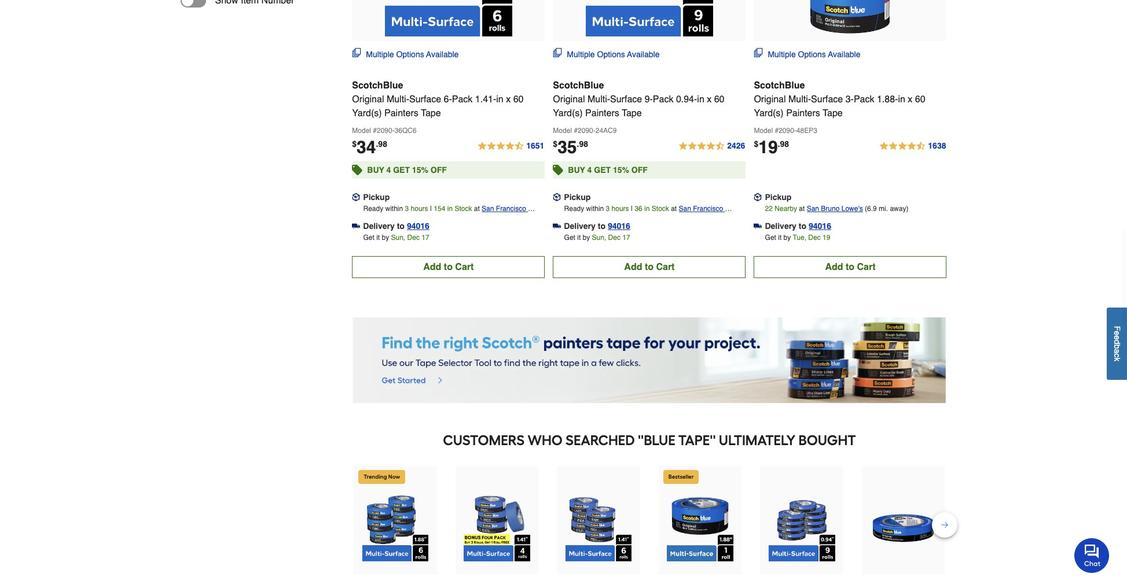Task type: describe. For each thing, give the bounding box(es) containing it.
lowe's for ready within 3 hours | 154 in stock at san francisco lowe's
[[482, 216, 503, 224]]

d
[[1113, 340, 1122, 345]]

f e e d b a c k
[[1113, 326, 1122, 362]]

add for 1st add to cart "button" from left
[[423, 262, 441, 272]]

by for ready within 3 hours | 36 in stock at san francisco lowe's
[[583, 234, 590, 242]]

delivery for ready within 3 hours | 36 in stock at san francisco lowe's
[[564, 221, 596, 231]]

.98 for 19
[[778, 139, 789, 149]]

add for 1st add to cart "button" from right
[[825, 262, 843, 272]]

options for left scotchblue original multi-surface 9-pack 0.94-in x 60 yard(s) painters tape image
[[597, 50, 625, 59]]

3 it from the left
[[778, 234, 782, 242]]

1 add to cart button from the left
[[352, 256, 545, 278]]

model for original multi-surface 9-pack 0.94-in x 60 yard(s) painters tape
[[553, 127, 572, 135]]

0 horizontal spatial 19
[[758, 137, 778, 157]]

3 delivery to 94016 from the left
[[765, 221, 831, 231]]

add to cart for 1st add to cart "button" from right
[[825, 262, 876, 272]]

at for 36
[[671, 205, 677, 213]]

model # 2090-36qc6
[[352, 127, 417, 135]]

| for 36
[[631, 205, 633, 213]]

0 horizontal spatial scotchblue original multi-surface 6-pack 1.41-in x 60 yard(s) painters tape image
[[385, 0, 512, 36]]

ready for ready within 3 hours | 154 in stock at san francisco lowe's
[[363, 205, 383, 213]]

.98 for 35
[[577, 139, 588, 149]]

22
[[765, 205, 773, 213]]

a
[[1113, 349, 1122, 354]]

cart for 2nd add to cart "button" from left
[[656, 262, 675, 272]]

actual price $35.98 element
[[553, 137, 588, 157]]

22 nearby at san bruno lowe's (6.9 mi. away)
[[765, 205, 908, 213]]

2 horizontal spatial lowe's
[[841, 205, 863, 213]]

bestseller
[[668, 474, 694, 481]]

francisco for ready within 3 hours | 154 in stock at san francisco lowe's
[[496, 205, 526, 213]]

tape for 9-
[[622, 108, 642, 118]]

painters for 9-
[[585, 108, 619, 118]]

scotchblue original multi-surface 3-pack 1.88-in x 60 yard(s) painters tape image
[[787, 0, 914, 36]]

3 add to cart button from the left
[[754, 256, 947, 278]]

get it by sun, dec 17 for ready within 3 hours | 154 in stock at san francisco lowe's
[[363, 234, 429, 242]]

within for ready within 3 hours | 154 in stock at san francisco lowe's
[[385, 205, 403, 213]]

2426 button
[[678, 139, 746, 153]]

$ for 34
[[352, 139, 357, 149]]

multiple options available for scotchblue original multi-surface 3-pack 1.88-in x 60 yard(s) painters tape image at the right top of page
[[768, 50, 860, 59]]

hours for 154
[[411, 205, 428, 213]]

off for 34
[[431, 165, 447, 175]]

hours for 36
[[612, 205, 629, 213]]

3-
[[846, 94, 854, 105]]

2 e from the top
[[1113, 336, 1122, 340]]

3 for 36
[[606, 205, 610, 213]]

dec for 36
[[608, 234, 620, 242]]

scotchblue original multi-surface 1.88-in x 60 yard(s) painters tape image
[[667, 496, 733, 562]]

mi.
[[879, 205, 888, 213]]

add to cart for 2nd add to cart "button" from left
[[624, 262, 675, 272]]

15% for 35
[[613, 165, 629, 175]]

scotchblue original multi-surface 9-pack 0.94-in x 60 yard(s) painters tape
[[553, 80, 724, 118]]

san for ready within 3 hours | 36 in stock at san francisco lowe's
[[679, 205, 691, 213]]

60 for original multi-surface 6-pack 1.41-in x 60 yard(s) painters tape
[[513, 94, 524, 105]]

buy 4 get 15% off for 34
[[367, 165, 447, 175]]

tape for 3-
[[823, 108, 843, 118]]

1 horizontal spatial 19
[[823, 234, 830, 242]]

get for 34
[[393, 165, 410, 175]]

it for ready within 3 hours | 36 in stock at san francisco lowe's
[[577, 234, 581, 242]]

2 multiple from the left
[[567, 50, 595, 59]]

0 horizontal spatial scotchblue original multi-surface 9-pack 0.94-in x 60 yard(s) painters tape image
[[586, 0, 713, 36]]

away)
[[890, 205, 908, 213]]

yard(s) for original multi-surface 6-pack 1.41-in x 60 yard(s) painters tape
[[352, 108, 382, 118]]

3 pickup from the left
[[765, 193, 791, 202]]

bought
[[799, 432, 856, 449]]

show item number element
[[180, 0, 294, 7]]

scotchblue original multi-surface 6-pack 1.41-in x 60 yard(s) painters tape
[[352, 80, 524, 118]]

f
[[1113, 326, 1122, 331]]

3 delivery from the left
[[765, 221, 796, 231]]

tue,
[[793, 234, 806, 242]]

$ 35 .98
[[553, 137, 588, 157]]

painters for 3-
[[786, 108, 820, 118]]

c
[[1113, 354, 1122, 358]]

48ep3
[[796, 127, 817, 135]]

(6.9
[[865, 205, 877, 213]]

2 add to cart button from the left
[[553, 256, 746, 278]]

| for 154
[[430, 205, 432, 213]]

x for 1.88-
[[908, 94, 912, 105]]

4.5 stars image for 35
[[678, 139, 746, 153]]

tape''
[[678, 432, 716, 449]]

original for original multi-surface 6-pack 1.41-in x 60 yard(s) painters tape
[[352, 94, 384, 105]]

off for 35
[[631, 165, 648, 175]]

san bruno lowe's button
[[807, 203, 863, 215]]

# for scotchblue original multi-surface 9-pack 0.94-in x 60 yard(s) painters tape
[[574, 127, 578, 135]]

35
[[558, 137, 577, 157]]

x for 1.41-
[[506, 94, 511, 105]]

buy 4 get 15% off for 35
[[568, 165, 648, 175]]

surface for 9-
[[610, 94, 642, 105]]

24ac9
[[595, 127, 617, 135]]

94016 button for 36
[[608, 220, 630, 232]]

$ for 35
[[553, 139, 558, 149]]

truck filled image for get it by sun, dec 17
[[352, 222, 360, 230]]

$ 19 .98
[[754, 137, 789, 157]]

1 horizontal spatial scotchblue original multi-surface 6-pack 1.41-in x 60 yard(s) painters tape image
[[565, 496, 632, 562]]

1651 button
[[477, 139, 545, 153]]

1 e from the top
[[1113, 331, 1122, 336]]

# for scotchblue original multi-surface 6-pack 1.41-in x 60 yard(s) painters tape
[[373, 127, 377, 135]]

f e e d b a c k button
[[1107, 308, 1127, 380]]

cart for 1st add to cart "button" from right
[[857, 262, 876, 272]]

multi- for 3-
[[788, 94, 811, 105]]

options for left scotchblue original multi-surface 6-pack 1.41-in x 60 yard(s) painters tape image
[[396, 50, 424, 59]]

multiple options available for left scotchblue original multi-surface 9-pack 0.94-in x 60 yard(s) painters tape image
[[567, 50, 660, 59]]

36
[[635, 205, 642, 213]]

b
[[1113, 345, 1122, 349]]

36qc6
[[395, 127, 417, 135]]

34
[[357, 137, 376, 157]]

k
[[1113, 358, 1122, 362]]

multi- for 9-
[[587, 94, 610, 105]]

painters for 6-
[[384, 108, 418, 118]]

$ 34 .98
[[352, 137, 387, 157]]

model for original multi-surface 6-pack 1.41-in x 60 yard(s) painters tape
[[352, 127, 371, 135]]

multi- for 6-
[[387, 94, 409, 105]]

san francisco lowe's button for ready within 3 hours | 154 in stock at san francisco lowe's
[[482, 203, 545, 224]]

scotchblue original multi-surface 4-pack 1.41-in x 60 yard(s) painters tape image
[[464, 496, 530, 562]]

ready for ready within 3 hours | 36 in stock at san francisco lowe's
[[564, 205, 584, 213]]

options for scotchblue original multi-surface 3-pack 1.88-in x 60 yard(s) painters tape image at the right top of page
[[798, 50, 826, 59]]

actual price $19.98 element
[[754, 137, 789, 157]]

who
[[528, 432, 562, 449]]

trending now link
[[354, 466, 437, 582]]

lowe's for ready within 3 hours | 36 in stock at san francisco lowe's
[[679, 216, 700, 224]]

get it by tue, dec 19
[[765, 234, 830, 242]]



Task type: locate. For each thing, give the bounding box(es) containing it.
x for 0.94-
[[707, 94, 712, 105]]

model # 2090-48ep3
[[754, 127, 817, 135]]

2 horizontal spatial 60
[[915, 94, 925, 105]]

0 horizontal spatial 3
[[405, 205, 409, 213]]

60 right 1.41-
[[513, 94, 524, 105]]

0 horizontal spatial add to cart button
[[352, 256, 545, 278]]

1 horizontal spatial available
[[627, 50, 660, 59]]

94016 button for 154
[[407, 220, 429, 232]]

2 17 from the left
[[622, 234, 630, 242]]

san right the "154"
[[482, 205, 494, 213]]

3 add from the left
[[825, 262, 843, 272]]

3 inside ready within 3 hours | 36 in stock at san francisco lowe's
[[606, 205, 610, 213]]

2 horizontal spatial delivery
[[765, 221, 796, 231]]

add to cart for 1st add to cart "button" from left
[[423, 262, 474, 272]]

2090- for scotchblue original multi-surface 9-pack 0.94-in x 60 yard(s) painters tape
[[578, 127, 595, 135]]

yard(s) inside scotchblue original multi-surface 3-pack 1.88-in x 60 yard(s) painters tape
[[754, 108, 784, 118]]

3 .98 from the left
[[778, 139, 789, 149]]

1 off from the left
[[431, 165, 447, 175]]

pack left 0.94-
[[653, 94, 673, 105]]

san left bruno
[[807, 205, 819, 213]]

delivery to 94016 for ready within 3 hours | 154 in stock at san francisco lowe's
[[363, 221, 429, 231]]

1 pack from the left
[[452, 94, 473, 105]]

19 down model # 2090-48ep3
[[758, 137, 778, 157]]

original for original multi-surface 9-pack 0.94-in x 60 yard(s) painters tape
[[553, 94, 585, 105]]

multi- up 48ep3
[[788, 94, 811, 105]]

.98 down model # 2090-48ep3
[[778, 139, 789, 149]]

sun, for ready within 3 hours | 36 in stock at san francisco lowe's
[[592, 234, 606, 242]]

1 ready from the left
[[363, 205, 383, 213]]

1 horizontal spatial scotchblue original multi-surface 9-pack 0.94-in x 60 yard(s) painters tape image
[[769, 496, 835, 562]]

yard(s) for original multi-surface 3-pack 1.88-in x 60 yard(s) painters tape
[[754, 108, 784, 118]]

1 get from the left
[[393, 165, 410, 175]]

2 by from the left
[[583, 234, 590, 242]]

2 horizontal spatial multiple
[[768, 50, 796, 59]]

1 available from the left
[[426, 50, 459, 59]]

model
[[352, 127, 371, 135], [553, 127, 572, 135], [754, 127, 773, 135]]

1 horizontal spatial cart
[[656, 262, 675, 272]]

4.5 stars image
[[477, 139, 545, 153], [678, 139, 746, 153], [879, 139, 947, 153]]

4 for 34
[[386, 165, 391, 175]]

4 down the '$ 34 .98'
[[386, 165, 391, 175]]

nearby
[[775, 205, 797, 213]]

0 horizontal spatial surface
[[409, 94, 441, 105]]

2 horizontal spatial add
[[825, 262, 843, 272]]

4.5 stars image down 1.41-
[[477, 139, 545, 153]]

3 multiple from the left
[[768, 50, 796, 59]]

pack inside scotchblue original multi-surface 9-pack 0.94-in x 60 yard(s) painters tape
[[653, 94, 673, 105]]

trending
[[364, 474, 387, 481]]

1 horizontal spatial off
[[631, 165, 648, 175]]

ready within 3 hours | 154 in stock at san francisco lowe's
[[363, 205, 528, 224]]

tape inside scotchblue original multi-surface 6-pack 1.41-in x 60 yard(s) painters tape
[[421, 108, 441, 118]]

original up model # 2090-24ac9
[[553, 94, 585, 105]]

buy
[[367, 165, 384, 175], [568, 165, 585, 175]]

add for 2nd add to cart "button" from left
[[624, 262, 642, 272]]

multiple options available down scotchblue original multi-surface 3-pack 1.88-in x 60 yard(s) painters tape image at the right top of page
[[768, 50, 860, 59]]

3 inside ready within 3 hours | 154 in stock at san francisco lowe's
[[405, 205, 409, 213]]

0 horizontal spatial truck filled image
[[352, 222, 360, 230]]

ready inside ready within 3 hours | 36 in stock at san francisco lowe's
[[564, 205, 584, 213]]

0 horizontal spatial get
[[393, 165, 410, 175]]

6-
[[444, 94, 452, 105]]

ready
[[363, 205, 383, 213], [564, 205, 584, 213]]

in up 1638 'button' at the right of page
[[898, 94, 905, 105]]

2 it from the left
[[577, 234, 581, 242]]

available down scotchblue original multi-surface 3-pack 1.88-in x 60 yard(s) painters tape image at the right top of page
[[828, 50, 860, 59]]

multiple options available link up scotchblue original multi-surface 6-pack 1.41-in x 60 yard(s) painters tape
[[352, 48, 459, 60]]

3 scotchblue from the left
[[754, 80, 805, 91]]

1 dec from the left
[[407, 234, 420, 242]]

2 60 from the left
[[714, 94, 724, 105]]

1 horizontal spatial within
[[586, 205, 604, 213]]

2 horizontal spatial pack
[[854, 94, 874, 105]]

3 multiple options available link from the left
[[754, 48, 860, 60]]

.98 inside $ 35 .98
[[577, 139, 588, 149]]

1 get from the left
[[363, 234, 374, 242]]

painters inside scotchblue original multi-surface 9-pack 0.94-in x 60 yard(s) painters tape
[[585, 108, 619, 118]]

in inside ready within 3 hours | 154 in stock at san francisco lowe's
[[447, 205, 453, 213]]

3 get from the left
[[765, 234, 776, 242]]

get it by sun, dec 17
[[363, 234, 429, 242], [564, 234, 630, 242]]

san francisco lowe's button
[[482, 203, 545, 224], [679, 203, 746, 224]]

original inside scotchblue original multi-surface 3-pack 1.88-in x 60 yard(s) painters tape
[[754, 94, 786, 105]]

e
[[1113, 331, 1122, 336], [1113, 336, 1122, 340]]

san inside ready within 3 hours | 36 in stock at san francisco lowe's
[[679, 205, 691, 213]]

sun, down ready within 3 hours | 36 in stock at san francisco lowe's on the top of the page
[[592, 234, 606, 242]]

3 original from the left
[[754, 94, 786, 105]]

at right the "154"
[[474, 205, 480, 213]]

within
[[385, 205, 403, 213], [586, 205, 604, 213]]

get down 24ac9
[[594, 165, 611, 175]]

ready within 3 hours | 36 in stock at san francisco lowe's
[[564, 205, 725, 224]]

tape inside scotchblue original multi-surface 9-pack 0.94-in x 60 yard(s) painters tape
[[622, 108, 642, 118]]

2 model from the left
[[553, 127, 572, 135]]

actual price $34.98 element
[[352, 137, 387, 157]]

1 multi- from the left
[[387, 94, 409, 105]]

2 get from the left
[[564, 234, 575, 242]]

pack inside scotchblue original multi-surface 3-pack 1.88-in x 60 yard(s) painters tape
[[854, 94, 874, 105]]

2 horizontal spatial delivery to 94016
[[765, 221, 831, 231]]

hours inside ready within 3 hours | 154 in stock at san francisco lowe's
[[411, 205, 428, 213]]

francisco
[[496, 205, 526, 213], [693, 205, 723, 213]]

1651
[[526, 141, 544, 150]]

stock for 154
[[455, 205, 472, 213]]

$ for 19
[[754, 139, 758, 149]]

4.5 stars image down 0.94-
[[678, 139, 746, 153]]

1 horizontal spatial san
[[679, 205, 691, 213]]

2 horizontal spatial 4.5 stars image
[[879, 139, 947, 153]]

2 horizontal spatial painters
[[786, 108, 820, 118]]

1 horizontal spatial san francisco lowe's button
[[679, 203, 746, 224]]

1 60 from the left
[[513, 94, 524, 105]]

painters inside scotchblue original multi-surface 3-pack 1.88-in x 60 yard(s) painters tape
[[786, 108, 820, 118]]

4
[[386, 165, 391, 175], [587, 165, 592, 175]]

san francisco lowe's button left 22
[[679, 203, 746, 224]]

1 surface from the left
[[409, 94, 441, 105]]

1 tape from the left
[[421, 108, 441, 118]]

x
[[506, 94, 511, 105], [707, 94, 712, 105], [908, 94, 912, 105]]

customers who searched ''blue tape'' ultimately bought heading
[[353, 429, 946, 453]]

.98 inside $ 19 .98
[[778, 139, 789, 149]]

add down ready within 3 hours | 36 in stock at san francisco lowe's on the top of the page
[[624, 262, 642, 272]]

3 by from the left
[[784, 234, 791, 242]]

2 within from the left
[[586, 205, 604, 213]]

pickup for ready within 3 hours | 154 in stock at san francisco lowe's
[[363, 193, 390, 202]]

ready inside ready within 3 hours | 154 in stock at san francisco lowe's
[[363, 205, 383, 213]]

in up 2426 button
[[697, 94, 704, 105]]

2 san from the left
[[679, 205, 691, 213]]

1 sun, from the left
[[391, 234, 405, 242]]

within inside ready within 3 hours | 36 in stock at san francisco lowe's
[[586, 205, 604, 213]]

1 scotchblue from the left
[[352, 80, 403, 91]]

buy 4 get 15% off down 24ac9
[[568, 165, 648, 175]]

hours
[[411, 205, 428, 213], [612, 205, 629, 213]]

60 for original multi-surface 3-pack 1.88-in x 60 yard(s) painters tape
[[915, 94, 925, 105]]

buy 4 get 15% off
[[367, 165, 447, 175], [568, 165, 648, 175]]

1 $ from the left
[[352, 139, 357, 149]]

3 surface from the left
[[811, 94, 843, 105]]

buy down $ 35 .98
[[568, 165, 585, 175]]

4.5 stars image containing 1638
[[879, 139, 947, 153]]

pickup image
[[553, 193, 561, 201]]

painters
[[384, 108, 418, 118], [585, 108, 619, 118], [786, 108, 820, 118]]

within left 36
[[586, 205, 604, 213]]

model for original multi-surface 3-pack 1.88-in x 60 yard(s) painters tape
[[754, 127, 773, 135]]

1 horizontal spatial by
[[583, 234, 590, 242]]

it for ready within 3 hours | 154 in stock at san francisco lowe's
[[376, 234, 380, 242]]

2 horizontal spatial san
[[807, 205, 819, 213]]

sun,
[[391, 234, 405, 242], [592, 234, 606, 242]]

0 vertical spatial scotchblue original multi-surface 9-pack 0.94-in x 60 yard(s) painters tape image
[[586, 0, 713, 36]]

lowe's inside ready within 3 hours | 36 in stock at san francisco lowe's
[[679, 216, 700, 224]]

3 yard(s) from the left
[[754, 108, 784, 118]]

pack left 1.88-
[[854, 94, 874, 105]]

options up scotchblue original multi-surface 9-pack 0.94-in x 60 yard(s) painters tape
[[597, 50, 625, 59]]

scotchblue up model # 2090-24ac9
[[553, 80, 604, 91]]

3 left 36
[[606, 205, 610, 213]]

.98 down model # 2090-36qc6
[[376, 139, 387, 149]]

truck filled image
[[553, 222, 561, 230]]

.98 for 34
[[376, 139, 387, 149]]

pack
[[452, 94, 473, 105], [653, 94, 673, 105], [854, 94, 874, 105]]

multi- inside scotchblue original multi-surface 9-pack 0.94-in x 60 yard(s) painters tape
[[587, 94, 610, 105]]

3 $ from the left
[[754, 139, 758, 149]]

1 horizontal spatial truck filled image
[[754, 222, 762, 230]]

get it by sun, dec 17 for ready within 3 hours | 36 in stock at san francisco lowe's
[[564, 234, 630, 242]]

ultimately
[[719, 432, 795, 449]]

2 horizontal spatial original
[[754, 94, 786, 105]]

painters up 36qc6
[[384, 108, 418, 118]]

1 horizontal spatial 15%
[[613, 165, 629, 175]]

scotchblue original multi-surface 3-pack 1.88-in x 60 yard(s) painters tape
[[754, 80, 925, 118]]

2 options from the left
[[597, 50, 625, 59]]

to
[[397, 221, 405, 231], [598, 221, 605, 231], [799, 221, 806, 231], [444, 262, 453, 272], [645, 262, 654, 272], [846, 262, 854, 272]]

delivery to 94016 for ready within 3 hours | 36 in stock at san francisco lowe's
[[564, 221, 630, 231]]

original inside scotchblue original multi-surface 9-pack 0.94-in x 60 yard(s) painters tape
[[553, 94, 585, 105]]

yard(s) up model # 2090-48ep3
[[754, 108, 784, 118]]

model up 34
[[352, 127, 371, 135]]

0 vertical spatial 19
[[758, 137, 778, 157]]

e up b
[[1113, 336, 1122, 340]]

2 horizontal spatial multiple options available
[[768, 50, 860, 59]]

2 horizontal spatial it
[[778, 234, 782, 242]]

2 stock from the left
[[652, 205, 669, 213]]

yard(s) inside scotchblue original multi-surface 9-pack 0.94-in x 60 yard(s) painters tape
[[553, 108, 583, 118]]

x right 1.41-
[[506, 94, 511, 105]]

pack for 6-
[[452, 94, 473, 105]]

yard(s) for original multi-surface 9-pack 0.94-in x 60 yard(s) painters tape
[[553, 108, 583, 118]]

2 off from the left
[[631, 165, 648, 175]]

2090- up actual price $34.98 element
[[377, 127, 395, 135]]

1 tag filled image from the left
[[352, 162, 363, 178]]

delivery
[[363, 221, 395, 231], [564, 221, 596, 231], [765, 221, 796, 231]]

60 inside scotchblue original multi-surface 9-pack 0.94-in x 60 yard(s) painters tape
[[714, 94, 724, 105]]

bruno
[[821, 205, 840, 213]]

94016 button
[[407, 220, 429, 232], [608, 220, 630, 232], [809, 220, 831, 232]]

multiple options available link up scotchblue original multi-surface 3-pack 1.88-in x 60 yard(s) painters tape
[[754, 48, 860, 60]]

pickup right pickup icon
[[564, 193, 591, 202]]

scotchblue for scotchblue original multi-surface 6-pack 1.41-in x 60 yard(s) painters tape
[[352, 80, 403, 91]]

0 horizontal spatial x
[[506, 94, 511, 105]]

painters up 48ep3
[[786, 108, 820, 118]]

2 at from the left
[[671, 205, 677, 213]]

add down ready within 3 hours | 154 in stock at san francisco lowe's
[[423, 262, 441, 272]]

in inside scotchblue original multi-surface 3-pack 1.88-in x 60 yard(s) painters tape
[[898, 94, 905, 105]]

# up actual price $19.98 element
[[775, 127, 779, 135]]

17 down ready within 3 hours | 154 in stock at san francisco lowe's
[[422, 234, 429, 242]]

1 3 from the left
[[405, 205, 409, 213]]

3 pack from the left
[[854, 94, 874, 105]]

2090- up actual price $19.98 element
[[779, 127, 796, 135]]

17 down ready within 3 hours | 36 in stock at san francisco lowe's on the top of the page
[[622, 234, 630, 242]]

x inside scotchblue original multi-surface 9-pack 0.94-in x 60 yard(s) painters tape
[[707, 94, 712, 105]]

1 horizontal spatial #
[[574, 127, 578, 135]]

multiple for scotchblue original multi-surface 3-pack 1.88-in x 60 yard(s) painters tape image at the right top of page
[[768, 50, 796, 59]]

in right the "154"
[[447, 205, 453, 213]]

at inside ready within 3 hours | 36 in stock at san francisco lowe's
[[671, 205, 677, 213]]

0 horizontal spatial 2090-
[[377, 127, 395, 135]]

3 multiple options available from the left
[[768, 50, 860, 59]]

4.5 stars image for 34
[[477, 139, 545, 153]]

tag filled image for 34
[[352, 162, 363, 178]]

1 horizontal spatial it
[[577, 234, 581, 242]]

# up actual price $34.98 element
[[373, 127, 377, 135]]

1 horizontal spatial model
[[553, 127, 572, 135]]

original up model # 2090-48ep3
[[754, 94, 786, 105]]

0 horizontal spatial dec
[[407, 234, 420, 242]]

now
[[388, 474, 400, 481]]

2 horizontal spatial available
[[828, 50, 860, 59]]

0 horizontal spatial lowe's
[[482, 216, 503, 224]]

1638 button
[[879, 139, 947, 153]]

tag filled image
[[352, 162, 363, 178], [553, 162, 563, 178]]

2090- for scotchblue original multi-surface 3-pack 1.88-in x 60 yard(s) painters tape
[[779, 127, 796, 135]]

it
[[376, 234, 380, 242], [577, 234, 581, 242], [778, 234, 782, 242]]

1.41-
[[475, 94, 496, 105]]

1 add from the left
[[423, 262, 441, 272]]

1 # from the left
[[373, 127, 377, 135]]

2 buy from the left
[[568, 165, 585, 175]]

san inside ready within 3 hours | 154 in stock at san francisco lowe's
[[482, 205, 494, 213]]

1 horizontal spatial hours
[[612, 205, 629, 213]]

scotchblue
[[352, 80, 403, 91], [553, 80, 604, 91], [754, 80, 805, 91]]

1 horizontal spatial add to cart button
[[553, 256, 746, 278]]

0 horizontal spatial 17
[[422, 234, 429, 242]]

chat invite button image
[[1074, 538, 1110, 574]]

x right 0.94-
[[707, 94, 712, 105]]

scotchblue for scotchblue original multi-surface 3-pack 1.88-in x 60 yard(s) painters tape
[[754, 80, 805, 91]]

multi- up 36qc6
[[387, 94, 409, 105]]

60 right 0.94-
[[714, 94, 724, 105]]

add down get it by tue, dec 19
[[825, 262, 843, 272]]

| left 36
[[631, 205, 633, 213]]

0 horizontal spatial get
[[363, 234, 374, 242]]

0 vertical spatial scotchblue original multi-surface 6-pack 1.41-in x 60 yard(s) painters tape image
[[385, 0, 512, 36]]

painters up 24ac9
[[585, 108, 619, 118]]

1 original from the left
[[352, 94, 384, 105]]

15% down 36qc6
[[412, 165, 428, 175]]

2 94016 button from the left
[[608, 220, 630, 232]]

1 delivery from the left
[[363, 221, 395, 231]]

1 painters from the left
[[384, 108, 418, 118]]

by for ready within 3 hours | 154 in stock at san francisco lowe's
[[382, 234, 389, 242]]

2 3 from the left
[[606, 205, 610, 213]]

pack inside scotchblue original multi-surface 6-pack 1.41-in x 60 yard(s) painters tape
[[452, 94, 473, 105]]

get it by sun, dec 17 down ready within 3 hours | 154 in stock at san francisco lowe's
[[363, 234, 429, 242]]

3
[[405, 205, 409, 213], [606, 205, 610, 213]]

buy for 34
[[367, 165, 384, 175]]

in inside ready within 3 hours | 36 in stock at san francisco lowe's
[[644, 205, 650, 213]]

3 dec from the left
[[808, 234, 821, 242]]

pickup up nearby
[[765, 193, 791, 202]]

1 horizontal spatial 60
[[714, 94, 724, 105]]

1 2090- from the left
[[377, 127, 395, 135]]

multiple options available link for scotchblue original multi-surface 3-pack 1.88-in x 60 yard(s) painters tape image at the right top of page
[[754, 48, 860, 60]]

pickup down actual price $34.98 element
[[363, 193, 390, 202]]

1 horizontal spatial 17
[[622, 234, 630, 242]]

$ right 1651
[[553, 139, 558, 149]]

options down scotchblue original multi-surface 3-pack 1.88-in x 60 yard(s) painters tape image at the right top of page
[[798, 50, 826, 59]]

2 horizontal spatial multiple options available link
[[754, 48, 860, 60]]

1 at from the left
[[474, 205, 480, 213]]

2 horizontal spatial tape
[[823, 108, 843, 118]]

scotchblue original multi-surface 0.94-in x 60 yard(s) painters tape image
[[870, 496, 937, 562]]

0 horizontal spatial 94016
[[407, 221, 429, 231]]

2426
[[727, 141, 745, 150]]

| inside ready within 3 hours | 154 in stock at san francisco lowe's
[[430, 205, 432, 213]]

san
[[482, 205, 494, 213], [679, 205, 691, 213], [807, 205, 819, 213]]

1 horizontal spatial delivery to 94016
[[564, 221, 630, 231]]

1 horizontal spatial pack
[[653, 94, 673, 105]]

2 multiple options available from the left
[[567, 50, 660, 59]]

san francisco lowe's button left truck filled icon
[[482, 203, 545, 224]]

1 4.5 stars image from the left
[[477, 139, 545, 153]]

.98
[[376, 139, 387, 149], [577, 139, 588, 149], [778, 139, 789, 149]]

1 horizontal spatial add to cart
[[624, 262, 675, 272]]

pack for 3-
[[854, 94, 874, 105]]

2 multiple options available link from the left
[[553, 48, 660, 60]]

1 horizontal spatial original
[[553, 94, 585, 105]]

get down 36qc6
[[393, 165, 410, 175]]

stock inside ready within 3 hours | 154 in stock at san francisco lowe's
[[455, 205, 472, 213]]

3 94016 button from the left
[[809, 220, 831, 232]]

available
[[426, 50, 459, 59], [627, 50, 660, 59], [828, 50, 860, 59]]

1 horizontal spatial add
[[624, 262, 642, 272]]

0 horizontal spatial sun,
[[391, 234, 405, 242]]

francisco inside ready within 3 hours | 36 in stock at san francisco lowe's
[[693, 205, 723, 213]]

4.5 stars image containing 2426
[[678, 139, 746, 153]]

0 horizontal spatial add to cart
[[423, 262, 474, 272]]

1 san francisco lowe's button from the left
[[482, 203, 545, 224]]

1 get it by sun, dec 17 from the left
[[363, 234, 429, 242]]

at
[[474, 205, 480, 213], [671, 205, 677, 213], [799, 205, 805, 213]]

model up actual price $19.98 element
[[754, 127, 773, 135]]

scotchblue inside scotchblue original multi-surface 3-pack 1.88-in x 60 yard(s) painters tape
[[754, 80, 805, 91]]

add
[[423, 262, 441, 272], [624, 262, 642, 272], [825, 262, 843, 272]]

3 san from the left
[[807, 205, 819, 213]]

1 .98 from the left
[[376, 139, 387, 149]]

$ down model # 2090-36qc6
[[352, 139, 357, 149]]

get it by sun, dec 17 down ready within 3 hours | 36 in stock at san francisco lowe's on the top of the page
[[564, 234, 630, 242]]

2 horizontal spatial add to cart
[[825, 262, 876, 272]]

in right 36
[[644, 205, 650, 213]]

1 horizontal spatial painters
[[585, 108, 619, 118]]

3 model from the left
[[754, 127, 773, 135]]

0 horizontal spatial pickup image
[[352, 193, 360, 201]]

94016 for 36
[[608, 221, 630, 231]]

tag filled image for 35
[[553, 162, 563, 178]]

x inside scotchblue original multi-surface 6-pack 1.41-in x 60 yard(s) painters tape
[[506, 94, 511, 105]]

multiple options available link up scotchblue original multi-surface 9-pack 0.94-in x 60 yard(s) painters tape
[[553, 48, 660, 60]]

buy down the '$ 34 .98'
[[367, 165, 384, 175]]

2090- up actual price $35.98 element
[[578, 127, 595, 135]]

tape inside scotchblue original multi-surface 3-pack 1.88-in x 60 yard(s) painters tape
[[823, 108, 843, 118]]

dec down ready within 3 hours | 36 in stock at san francisco lowe's on the top of the page
[[608, 234, 620, 242]]

model # 2090-24ac9
[[553, 127, 617, 135]]

1 truck filled image from the left
[[352, 222, 360, 230]]

original
[[352, 94, 384, 105], [553, 94, 585, 105], [754, 94, 786, 105]]

surface left 9-
[[610, 94, 642, 105]]

$ inside the '$ 34 .98'
[[352, 139, 357, 149]]

3 cart from the left
[[857, 262, 876, 272]]

sun, down ready within 3 hours | 154 in stock at san francisco lowe's
[[391, 234, 405, 242]]

1 pickup image from the left
[[352, 193, 360, 201]]

19
[[758, 137, 778, 157], [823, 234, 830, 242]]

0 horizontal spatial within
[[385, 205, 403, 213]]

within for ready within 3 hours | 36 in stock at san francisco lowe's
[[586, 205, 604, 213]]

4.5 stars image containing 1651
[[477, 139, 545, 153]]

0.94-
[[676, 94, 697, 105]]

2 15% from the left
[[613, 165, 629, 175]]

customers who searched ''blue tape'' ultimately bought
[[443, 432, 856, 449]]

multi- up 24ac9
[[587, 94, 610, 105]]

delivery to 94016
[[363, 221, 429, 231], [564, 221, 630, 231], [765, 221, 831, 231]]

francisco inside ready within 3 hours | 154 in stock at san francisco lowe's
[[496, 205, 526, 213]]

off up 36
[[631, 165, 648, 175]]

surface left 6- at the left top of the page
[[409, 94, 441, 105]]

surface inside scotchblue original multi-surface 3-pack 1.88-in x 60 yard(s) painters tape
[[811, 94, 843, 105]]

2 original from the left
[[553, 94, 585, 105]]

dec down ready within 3 hours | 154 in stock at san francisco lowe's
[[407, 234, 420, 242]]

surface
[[409, 94, 441, 105], [610, 94, 642, 105], [811, 94, 843, 105]]

original inside scotchblue original multi-surface 6-pack 1.41-in x 60 yard(s) painters tape
[[352, 94, 384, 105]]

''blue
[[638, 432, 675, 449]]

hours inside ready within 3 hours | 36 in stock at san francisco lowe's
[[612, 205, 629, 213]]

truck filled image
[[352, 222, 360, 230], [754, 222, 762, 230]]

tag filled image down 34
[[352, 162, 363, 178]]

60 for original multi-surface 9-pack 0.94-in x 60 yard(s) painters tape
[[714, 94, 724, 105]]

2 ready from the left
[[564, 205, 584, 213]]

scotchblue up model # 2090-48ep3
[[754, 80, 805, 91]]

0 horizontal spatial get it by sun, dec 17
[[363, 234, 429, 242]]

at for 154
[[474, 205, 480, 213]]

0 horizontal spatial multiple options available
[[366, 50, 459, 59]]

0 horizontal spatial 94016 button
[[407, 220, 429, 232]]

2 available from the left
[[627, 50, 660, 59]]

1 horizontal spatial 94016
[[608, 221, 630, 231]]

options
[[396, 50, 424, 59], [597, 50, 625, 59], [798, 50, 826, 59]]

multiple for left scotchblue original multi-surface 6-pack 1.41-in x 60 yard(s) painters tape image
[[366, 50, 394, 59]]

scotchblue original multi-surface 9-pack 0.94-in x 60 yard(s) painters tape image
[[586, 0, 713, 36], [769, 496, 835, 562]]

in inside scotchblue original multi-surface 6-pack 1.41-in x 60 yard(s) painters tape
[[496, 94, 503, 105]]

by
[[382, 234, 389, 242], [583, 234, 590, 242], [784, 234, 791, 242]]

stock for 36
[[652, 205, 669, 213]]

scotchblue inside scotchblue original multi-surface 9-pack 0.94-in x 60 yard(s) painters tape
[[553, 80, 604, 91]]

2 horizontal spatial scotchblue
[[754, 80, 805, 91]]

delivery for ready within 3 hours | 154 in stock at san francisco lowe's
[[363, 221, 395, 231]]

$ inside $ 35 .98
[[553, 139, 558, 149]]

lowe's
[[841, 205, 863, 213], [482, 216, 503, 224], [679, 216, 700, 224]]

in up 1651 button
[[496, 94, 503, 105]]

dec for 154
[[407, 234, 420, 242]]

2 horizontal spatial 94016
[[809, 221, 831, 231]]

original for original multi-surface 3-pack 1.88-in x 60 yard(s) painters tape
[[754, 94, 786, 105]]

lowe's inside ready within 3 hours | 154 in stock at san francisco lowe's
[[482, 216, 503, 224]]

trending now
[[364, 474, 400, 481]]

scotchblue for scotchblue original multi-surface 9-pack 0.94-in x 60 yard(s) painters tape
[[553, 80, 604, 91]]

multiple options available for left scotchblue original multi-surface 6-pack 1.41-in x 60 yard(s) painters tape image
[[366, 50, 459, 59]]

3 60 from the left
[[915, 94, 925, 105]]

san right 36
[[679, 205, 691, 213]]

get
[[393, 165, 410, 175], [594, 165, 611, 175]]

0 horizontal spatial by
[[382, 234, 389, 242]]

1 horizontal spatial buy
[[568, 165, 585, 175]]

searched
[[566, 432, 635, 449]]

find the right scotch painters tape for your project with our tape selector tool. get started. image
[[353, 318, 946, 404]]

surface left 3-
[[811, 94, 843, 105]]

0 horizontal spatial original
[[352, 94, 384, 105]]

$
[[352, 139, 357, 149], [553, 139, 558, 149], [754, 139, 758, 149]]

2 horizontal spatial options
[[798, 50, 826, 59]]

2 pack from the left
[[653, 94, 673, 105]]

stock inside ready within 3 hours | 36 in stock at san francisco lowe's
[[652, 205, 669, 213]]

2 $ from the left
[[553, 139, 558, 149]]

within inside ready within 3 hours | 154 in stock at san francisco lowe's
[[385, 205, 403, 213]]

available for left scotchblue original multi-surface 9-pack 0.94-in x 60 yard(s) painters tape image
[[627, 50, 660, 59]]

cart
[[455, 262, 474, 272], [656, 262, 675, 272], [857, 262, 876, 272]]

0 horizontal spatial buy
[[367, 165, 384, 175]]

original up model # 2090-36qc6
[[352, 94, 384, 105]]

scotchblue original multi-surface 6-pack 1.41-in x 60 yard(s) painters tape image
[[385, 0, 512, 36], [565, 496, 632, 562]]

san francisco lowe's button for ready within 3 hours | 36 in stock at san francisco lowe's
[[679, 203, 746, 224]]

available for left scotchblue original multi-surface 6-pack 1.41-in x 60 yard(s) painters tape image
[[426, 50, 459, 59]]

1 94016 button from the left
[[407, 220, 429, 232]]

stock
[[455, 205, 472, 213], [652, 205, 669, 213]]

1 horizontal spatial francisco
[[693, 205, 723, 213]]

0 horizontal spatial painters
[[384, 108, 418, 118]]

get
[[363, 234, 374, 242], [564, 234, 575, 242], [765, 234, 776, 242]]

x right 1.88-
[[908, 94, 912, 105]]

2 sun, from the left
[[592, 234, 606, 242]]

$ right 2426
[[754, 139, 758, 149]]

1 options from the left
[[396, 50, 424, 59]]

0 horizontal spatial 4
[[386, 165, 391, 175]]

at right nearby
[[799, 205, 805, 213]]

1 horizontal spatial 4
[[587, 165, 592, 175]]

2 horizontal spatial $
[[754, 139, 758, 149]]

1 horizontal spatial 2090-
[[578, 127, 595, 135]]

2 horizontal spatial surface
[[811, 94, 843, 105]]

multiple
[[366, 50, 394, 59], [567, 50, 595, 59], [768, 50, 796, 59]]

2 tape from the left
[[622, 108, 642, 118]]

surface inside scotchblue original multi-surface 6-pack 1.41-in x 60 yard(s) painters tape
[[409, 94, 441, 105]]

17 for 154
[[422, 234, 429, 242]]

0 horizontal spatial $
[[352, 139, 357, 149]]

$ inside $ 19 .98
[[754, 139, 758, 149]]

get for ready within 3 hours | 36 in stock at san francisco lowe's
[[564, 234, 575, 242]]

3 94016 from the left
[[809, 221, 831, 231]]

1 | from the left
[[430, 205, 432, 213]]

15%
[[412, 165, 428, 175], [613, 165, 629, 175]]

1 horizontal spatial pickup
[[564, 193, 591, 202]]

1 horizontal spatial surface
[[610, 94, 642, 105]]

2 horizontal spatial pickup
[[765, 193, 791, 202]]

pickup
[[363, 193, 390, 202], [564, 193, 591, 202], [765, 193, 791, 202]]

francisco for ready within 3 hours | 36 in stock at san francisco lowe's
[[693, 205, 723, 213]]

scotchblue up model # 2090-36qc6
[[352, 80, 403, 91]]

3 at from the left
[[799, 205, 805, 213]]

multi- inside scotchblue original multi-surface 3-pack 1.88-in x 60 yard(s) painters tape
[[788, 94, 811, 105]]

2 yard(s) from the left
[[553, 108, 583, 118]]

2 94016 from the left
[[608, 221, 630, 231]]

4.5 stars image for 19
[[879, 139, 947, 153]]

154
[[434, 205, 445, 213]]

x inside scotchblue original multi-surface 3-pack 1.88-in x 60 yard(s) painters tape
[[908, 94, 912, 105]]

pickup image
[[352, 193, 360, 201], [754, 193, 762, 201]]

add to cart
[[423, 262, 474, 272], [624, 262, 675, 272], [825, 262, 876, 272]]

1 by from the left
[[382, 234, 389, 242]]

in inside scotchblue original multi-surface 9-pack 0.94-in x 60 yard(s) painters tape
[[697, 94, 704, 105]]

60 inside scotchblue original multi-surface 6-pack 1.41-in x 60 yard(s) painters tape
[[513, 94, 524, 105]]

60 inside scotchblue original multi-surface 3-pack 1.88-in x 60 yard(s) painters tape
[[915, 94, 925, 105]]

at inside ready within 3 hours | 154 in stock at san francisco lowe's
[[474, 205, 480, 213]]

2 horizontal spatial model
[[754, 127, 773, 135]]

9-
[[645, 94, 653, 105]]

get for ready within 3 hours | 154 in stock at san francisco lowe's
[[363, 234, 374, 242]]

stock right 36
[[652, 205, 669, 213]]

2 horizontal spatial at
[[799, 205, 805, 213]]

pickup image down 34
[[352, 193, 360, 201]]

3 add to cart from the left
[[825, 262, 876, 272]]

0 horizontal spatial ready
[[363, 205, 383, 213]]

options up scotchblue original multi-surface 6-pack 1.41-in x 60 yard(s) painters tape
[[396, 50, 424, 59]]

1 horizontal spatial ready
[[564, 205, 584, 213]]

yard(s) up model # 2090-24ac9
[[553, 108, 583, 118]]

scotchblue original multi-surface 6-pack 1.88-in x 60 yard(s) painters tape image
[[362, 496, 429, 562]]

1.88-
[[877, 94, 898, 105]]

.98 inside the '$ 34 .98'
[[376, 139, 387, 149]]

2 add to cart from the left
[[624, 262, 675, 272]]

1 horizontal spatial sun,
[[592, 234, 606, 242]]

painters inside scotchblue original multi-surface 6-pack 1.41-in x 60 yard(s) painters tape
[[384, 108, 418, 118]]

pack for 9-
[[653, 94, 673, 105]]

0 horizontal spatial options
[[396, 50, 424, 59]]

15% down 24ac9
[[613, 165, 629, 175]]

3 options from the left
[[798, 50, 826, 59]]

available for scotchblue original multi-surface 3-pack 1.88-in x 60 yard(s) painters tape image at the right top of page
[[828, 50, 860, 59]]

1 horizontal spatial scotchblue
[[553, 80, 604, 91]]

1 multiple options available link from the left
[[352, 48, 459, 60]]

4.5 stars image down 1.88-
[[879, 139, 947, 153]]

.98 down model # 2090-24ac9
[[577, 139, 588, 149]]

0 horizontal spatial san
[[482, 205, 494, 213]]

2 .98 from the left
[[577, 139, 588, 149]]

2 tag filled image from the left
[[553, 162, 563, 178]]

bestseller link
[[659, 466, 742, 582]]

pickup image for 22 nearby
[[754, 193, 762, 201]]

san for ready within 3 hours | 154 in stock at san francisco lowe's
[[482, 205, 494, 213]]

# for scotchblue original multi-surface 3-pack 1.88-in x 60 yard(s) painters tape
[[775, 127, 779, 135]]

dec right tue,
[[808, 234, 821, 242]]

pack left 1.41-
[[452, 94, 473, 105]]

0 horizontal spatial at
[[474, 205, 480, 213]]

surface inside scotchblue original multi-surface 9-pack 0.94-in x 60 yard(s) painters tape
[[610, 94, 642, 105]]

2 horizontal spatial #
[[775, 127, 779, 135]]

94016 for 154
[[407, 221, 429, 231]]

multiple options available link for left scotchblue original multi-surface 9-pack 0.94-in x 60 yard(s) painters tape image
[[553, 48, 660, 60]]

2 buy 4 get 15% off from the left
[[568, 165, 648, 175]]

customers
[[443, 432, 525, 449]]

tag filled image down 35
[[553, 162, 563, 178]]

yard(s) up model # 2090-36qc6
[[352, 108, 382, 118]]

| inside ready within 3 hours | 36 in stock at san francisco lowe's
[[631, 205, 633, 213]]

#
[[373, 127, 377, 135], [574, 127, 578, 135], [775, 127, 779, 135]]

hours left the "154"
[[411, 205, 428, 213]]

2 get it by sun, dec 17 from the left
[[564, 234, 630, 242]]

2 surface from the left
[[610, 94, 642, 105]]

2 scotchblue from the left
[[553, 80, 604, 91]]

1 horizontal spatial multi-
[[587, 94, 610, 105]]

2 horizontal spatial yard(s)
[[754, 108, 784, 118]]

stock right the "154"
[[455, 205, 472, 213]]

pickup for ready within 3 hours | 36 in stock at san francisco lowe's
[[564, 193, 591, 202]]

e up d
[[1113, 331, 1122, 336]]

1638
[[928, 141, 946, 150]]

yard(s) inside scotchblue original multi-surface 6-pack 1.41-in x 60 yard(s) painters tape
[[352, 108, 382, 118]]

1 x from the left
[[506, 94, 511, 105]]

1 horizontal spatial delivery
[[564, 221, 596, 231]]

multi- inside scotchblue original multi-surface 6-pack 1.41-in x 60 yard(s) painters tape
[[387, 94, 409, 105]]

scotchblue inside scotchblue original multi-surface 6-pack 1.41-in x 60 yard(s) painters tape
[[352, 80, 403, 91]]

pickup image for ready within
[[352, 193, 360, 201]]

3 painters from the left
[[786, 108, 820, 118]]

multiple options available up scotchblue original multi-surface 6-pack 1.41-in x 60 yard(s) painters tape
[[366, 50, 459, 59]]

2 horizontal spatial by
[[784, 234, 791, 242]]

multiple options available
[[366, 50, 459, 59], [567, 50, 660, 59], [768, 50, 860, 59]]

1 multiple options available from the left
[[366, 50, 459, 59]]

1 horizontal spatial tag filled image
[[553, 162, 563, 178]]

0 horizontal spatial .98
[[376, 139, 387, 149]]

|
[[430, 205, 432, 213], [631, 205, 633, 213]]

multi-
[[387, 94, 409, 105], [587, 94, 610, 105], [788, 94, 811, 105]]

1 within from the left
[[385, 205, 403, 213]]

2 pickup from the left
[[564, 193, 591, 202]]

buy 4 get 15% off down 36qc6
[[367, 165, 447, 175]]

get for 35
[[594, 165, 611, 175]]

surface for 6-
[[409, 94, 441, 105]]

60
[[513, 94, 524, 105], [714, 94, 724, 105], [915, 94, 925, 105]]



Task type: vqa. For each thing, say whether or not it's contained in the screenshot.
chevron right image related to Irrigation
no



